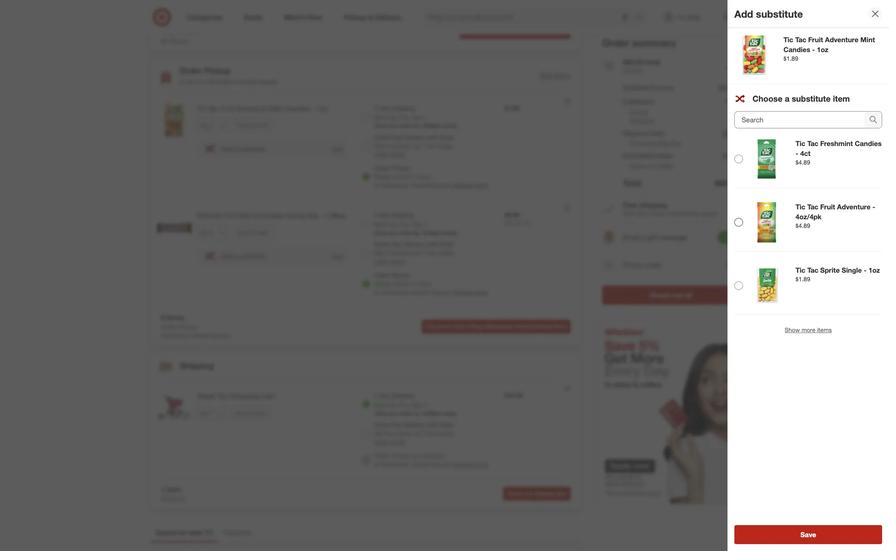 Task type: describe. For each thing, give the bounding box(es) containing it.
2- for 1oz
[[374, 104, 380, 111]]

pickup inside order pickup not available at manhattan herald square change store
[[391, 452, 410, 459]]

$1.89 inside tic tac fruit adventure mint candies - 1oz $1.89
[[784, 55, 799, 62]]

2 it from the top
[[386, 142, 389, 149]]

- inside snickers full size chocolate candy bar - 1.86oz link
[[321, 211, 323, 220]]

1 vertical spatial $1.89
[[505, 104, 520, 111]]

order pickup ready within 2 hours at manhattan herald square change store for tic tac fruit adventure mint candies - 1oz
[[374, 164, 488, 189]]

gift
[[648, 233, 657, 242]]

fruit for tic tac fruit adventure - 4oz/4pk $4.89
[[821, 203, 836, 211]]

4 get from the top
[[374, 249, 384, 257]]

store inside order pickup not available at manhattan herald square change store
[[475, 461, 488, 468]]

2 inside '2 items order pickup mt vernon'
[[161, 19, 165, 28]]

3 it from the top
[[386, 221, 389, 228]]

item for choose a substitute item
[[833, 94, 850, 103]]

- inside tic tac fruit adventure mint candies - 1oz $1.89
[[813, 45, 815, 54]]

shipping inside button
[[534, 491, 555, 497]]

Search search field
[[735, 112, 865, 128]]

order pickup 6 items at manhattan herald square
[[180, 65, 277, 85]]

1 item shipping
[[161, 485, 185, 502]]

change inside order pickup not available at manhattan herald square change store
[[452, 461, 473, 468]]

1 vertical spatial shipping
[[180, 361, 214, 371]]

add a substitute for fruit
[[221, 145, 265, 152]]

6 items order pickup manhattan herald square
[[161, 313, 230, 339]]

orders*
[[648, 210, 668, 217]]

items inside order pickup 6 items at manhattan herald square
[[185, 78, 200, 85]]

store pickup radio for 1oz
[[362, 173, 371, 181]]

pickup inside '2 items order pickup mt vernon'
[[178, 29, 196, 36]]

day for 1oz
[[380, 104, 390, 111]]

subtotal
[[623, 83, 649, 92]]

dec for 1.86oz
[[412, 221, 423, 228]]

target toy shopping cart
[[197, 392, 275, 400]]

5 get from the top
[[374, 401, 384, 409]]

all
[[685, 291, 693, 300]]

hours for 1oz
[[416, 173, 431, 180]]

3 learn from the top
[[374, 438, 389, 446]]

soon for 1.86oz
[[399, 249, 412, 257]]

check out shipping item
[[507, 491, 567, 497]]

items inside 6 items order pickup manhattan herald square
[[167, 313, 185, 322]]

store for tic tac fruit adventure mint candies - 1oz
[[475, 182, 488, 189]]

you for 1oz
[[389, 123, 398, 129]]

pickup inside pickup shipping
[[630, 108, 648, 116]]

1 it from the top
[[386, 114, 389, 121]]

items inside $66.25 total 9 items
[[628, 67, 643, 74]]

order pickup not available at manhattan herald square change store
[[374, 452, 488, 468]]

adventure for tic tac fruit adventure - 4oz/4pk $4.89
[[838, 203, 871, 211]]

tac for tic tac fruit adventure mint candies - 1oz
[[208, 104, 218, 113]]

not
[[411, 452, 420, 459]]

learn for 1.86oz
[[374, 258, 389, 265]]

each
[[505, 220, 516, 226]]

cart
[[262, 392, 275, 400]]

2 for snickers full size chocolate candy bar - 1.86oz
[[411, 280, 414, 288]]

candies inside "tic tac freshmint candies - 4ct $4.89"
[[855, 139, 882, 148]]

order inside order pickup 6 items at manhattan herald square
[[180, 65, 202, 75]]

cart item ready to fulfill group containing snickers full size chocolate candy bar - 1.86oz
[[150, 201, 581, 307]]

learn more button for 1.86oz
[[374, 257, 405, 266]]

apply)
[[701, 210, 717, 217]]

- inside "tic tac freshmint candies - 4ct $4.89"
[[796, 149, 799, 158]]

size
[[238, 211, 251, 220]]

saved for later ( 1 )
[[156, 528, 213, 537]]

3 2- from the top
[[374, 392, 380, 399]]

for for adventure
[[251, 122, 257, 129]]

(mt
[[524, 29, 532, 35]]

tic tac fruit adventure - 4oz/4pk $4.89
[[796, 203, 876, 229]]

3 7 from the top
[[424, 401, 428, 409]]

vernon)
[[534, 29, 552, 35]]

save for later button for chocolate
[[234, 226, 272, 240]]

square inside order pickup not available at manhattan herald square change store
[[431, 461, 450, 468]]

5 it from the top
[[386, 401, 389, 409]]

with for 1.86oz
[[427, 241, 438, 248]]

email a gift message
[[623, 233, 687, 242]]

tic for tic tac freshmint candies - 4ct $4.89
[[796, 139, 806, 148]]

manhattan inside 6 items order pickup manhattan herald square
[[161, 332, 190, 339]]

3 11am from the top
[[422, 430, 437, 437]]

tic tac fruit adventure - 4oz/4pk image
[[747, 202, 787, 243]]

dec for 1oz
[[412, 114, 423, 121]]

manhattan inside order pickup 6 items at manhattan herald square
[[208, 78, 237, 85]]

free for free shipping with $35 orders* (exclusions apply)
[[623, 201, 638, 210]]

for right "saved"
[[178, 528, 187, 537]]

tic tac fruit adventure mint candies - 1oz image inside add substitute dialog
[[735, 35, 775, 75]]

promo
[[623, 261, 644, 270]]

based on 28204
[[630, 163, 674, 170]]

mint for tic tac fruit adventure mint candies - 1oz $1.89
[[861, 35, 875, 44]]

$8.95
[[505, 211, 520, 219]]

shipping for target toy shopping cart
[[391, 392, 414, 399]]

3 shipt from the top
[[440, 421, 454, 428]]

order summary
[[603, 37, 676, 49]]

when for 1.86oz
[[374, 230, 388, 236]]

check out order pickup (mt vernon) items
[[464, 29, 567, 35]]

pickup inside 6 items order pickup manhattan herald square
[[178, 323, 196, 331]]

square)
[[533, 323, 552, 330]]

- inside the tic tac fruit adventure - 4oz/4pk $4.89
[[873, 203, 876, 211]]

target toy shopping cart link
[[197, 391, 348, 401]]

message
[[659, 233, 687, 242]]

3 when from the top
[[374, 410, 388, 417]]

bag
[[659, 140, 670, 147]]

mint for tic tac fruit adventure mint candies - 1oz
[[270, 104, 283, 113]]

tic tac freshmint candies - 4ct $4.89
[[796, 139, 882, 166]]

search button
[[631, 8, 652, 28]]

same day delivery with shipt get it as soon as 11am today learn more for 1.86oz
[[374, 241, 454, 265]]

3 delivery from the top
[[404, 421, 425, 428]]

at inside order pickup not available at manhattan herald square change store
[[374, 461, 379, 468]]

snickers full size chocolate candy bar - 1.86oz
[[197, 211, 346, 220]]

out for order summary
[[672, 291, 683, 300]]

add button for tic tac fruit adventure mint candies - 1oz
[[331, 145, 343, 153]]

What can we help you find? suggestions appear below search field
[[423, 8, 637, 27]]

$19.99
[[505, 392, 523, 399]]

favorites link
[[218, 524, 257, 542]]

save for later for chocolate
[[238, 229, 268, 236]]

shopping
[[230, 392, 260, 400]]

more inside button
[[802, 326, 816, 334]]

more for tic tac fruit adventure mint candies - 1oz
[[391, 151, 405, 158]]

candies for tic tac fruit adventure mint candies - 1oz
[[285, 104, 310, 113]]

3 2-day shipping get it by thu, dec 7 when you order by 12:00pm today from the top
[[374, 392, 457, 417]]

)
[[211, 528, 213, 537]]

3 12:00pm from the top
[[421, 410, 442, 417]]

later left (
[[189, 528, 203, 537]]

pickup shipping
[[630, 108, 654, 124]]

items)
[[658, 84, 674, 92]]

soon for 1oz
[[399, 142, 412, 149]]

snickers full size chocolate candy bar - 1.86oz image
[[157, 211, 192, 245]]

summary
[[632, 37, 676, 49]]

with for 1oz
[[427, 133, 438, 141]]

1 cart item ready to fulfill group from the top
[[150, 0, 581, 13]]

free shipping with $35 orders* (exclusions apply)
[[623, 201, 717, 217]]

out for 1
[[524, 491, 533, 497]]

3 thu, from the top
[[399, 401, 410, 409]]

(exclusions
[[669, 210, 699, 217]]

check for 6
[[426, 323, 441, 330]]

tic for tic tac fruit adventure mint candies - 1oz $1.89
[[784, 35, 794, 44]]

save button
[[735, 525, 883, 544]]

item inside 1 item shipping
[[167, 485, 181, 494]]

fee
[[671, 140, 681, 147]]

regional fees
[[623, 129, 665, 137]]

order inside order pickup not available at manhattan herald square change store
[[374, 452, 390, 459]]

thu, for 1.86oz
[[399, 221, 410, 228]]

day for 1oz
[[392, 133, 402, 141]]

save for later button for adventure
[[234, 119, 272, 132]]

show
[[785, 326, 800, 334]]

items inside '2 items order pickup mt vernon'
[[167, 19, 185, 28]]

3 you from the top
[[389, 410, 398, 417]]

delivery for 1oz
[[404, 133, 425, 141]]

order inside '2 items order pickup mt vernon'
[[161, 29, 176, 36]]

28204
[[658, 163, 674, 170]]

with
[[623, 210, 635, 217]]

fulfillment
[[623, 97, 655, 106]]

subtotal (9 items)
[[623, 83, 674, 92]]

you for 1.86oz
[[389, 230, 398, 236]]

1 vertical spatial 1
[[207, 528, 211, 537]]

2- for 1.86oz
[[374, 211, 380, 219]]

(manhattan
[[486, 323, 514, 330]]

change for snickers full size chocolate candy bar - 1.86oz
[[452, 289, 473, 296]]

check out order pickup (manhattan herald square) items button
[[422, 320, 571, 333]]

1 vertical spatial tic tac fruit adventure mint candies - 1oz image
[[157, 104, 192, 138]]

target
[[197, 392, 216, 400]]

$8.95 each $1.79
[[505, 211, 530, 226]]

items inside add substitute dialog
[[818, 326, 832, 334]]

cart item ready to fulfill group containing tic tac fruit adventure mint candies - 1oz
[[150, 93, 581, 200]]

3 soon from the top
[[399, 430, 412, 437]]

total
[[646, 58, 661, 66]]

herald inside button
[[516, 323, 532, 330]]

1 inside 1 item shipping
[[161, 485, 165, 494]]

estimated taxes
[[623, 151, 673, 160]]

0 vertical spatial shipping
[[630, 117, 654, 124]]

full
[[225, 211, 236, 220]]

sprite
[[821, 266, 840, 275]]

adventure for tic tac fruit adventure mint candies - 1oz
[[236, 104, 268, 113]]

$60.83
[[719, 83, 740, 92]]

fees
[[652, 129, 665, 137]]

$0.50 button
[[723, 127, 740, 139]]

fruit for tic tac fruit adventure mint candies - 1oz
[[220, 104, 234, 113]]

1oz for tic tac fruit adventure mint candies - 1oz
[[317, 104, 328, 113]]

choose a substitute item
[[753, 94, 850, 103]]

store for snickers full size chocolate candy bar - 1.86oz
[[475, 289, 488, 296]]

- inside tic tac sprite single - 1oz $1.89
[[864, 266, 867, 275]]

1.86oz
[[325, 211, 346, 220]]

3 learn more button from the top
[[374, 438, 405, 447]]

total
[[623, 178, 642, 188]]

chocolate
[[253, 211, 284, 220]]

shipt for 1.86oz
[[440, 241, 454, 248]]

$0.50
[[723, 129, 740, 137]]

(9
[[651, 84, 656, 92]]

2-day shipping get it by thu, dec 7 when you order by 12:00pm today for 1oz
[[374, 104, 457, 129]]

save for size
[[238, 229, 249, 236]]

day for 1.86oz
[[380, 211, 390, 219]]

add substitute dialog
[[728, 0, 890, 551]]

fruit for tic tac fruit adventure mint candies - 1oz $1.89
[[809, 35, 824, 44]]

11am for 1oz
[[422, 142, 437, 149]]

tic for tic tac fruit adventure mint candies - 1oz
[[197, 104, 206, 113]]

$1.89 inside tic tac sprite single - 1oz $1.89
[[796, 275, 811, 283]]

same for 1oz
[[374, 133, 390, 141]]

tac for tic tac sprite single - 1oz $1.89
[[808, 266, 819, 275]]

out for 2
[[481, 29, 489, 35]]

4ct
[[801, 149, 811, 158]]

save for shopping
[[235, 410, 247, 416]]

6 it from the top
[[386, 430, 389, 437]]



Task type: locate. For each thing, give the bounding box(es) containing it.
add button for snickers full size chocolate candy bar - 1.86oz
[[331, 252, 343, 260]]

3 same from the top
[[374, 421, 390, 428]]

toy
[[218, 392, 228, 400]]

1 $4.89 from the top
[[796, 158, 811, 166]]

2 12:00pm from the top
[[421, 230, 442, 236]]

6 get from the top
[[374, 430, 384, 437]]

2 items order pickup mt vernon
[[161, 19, 196, 45]]

1 vertical spatial day
[[380, 211, 390, 219]]

tac inside tic tac sprite single - 1oz $1.89
[[808, 266, 819, 275]]

order pickup ready within 2 hours at manhattan herald square change store
[[374, 164, 488, 189], [374, 272, 488, 296]]

0 vertical spatial free
[[726, 97, 740, 106]]

adventure inside tic tac fruit adventure mint candies - 1oz $1.89
[[825, 35, 859, 44]]

1 vertical spatial 12:00pm
[[421, 230, 442, 236]]

substitute
[[756, 8, 803, 20], [792, 94, 831, 103], [239, 145, 265, 152], [239, 252, 265, 260]]

candies inside tic tac fruit adventure mint candies - 1oz $1.89
[[784, 45, 811, 54]]

save for later down shopping
[[235, 410, 266, 416]]

save for later
[[238, 122, 268, 129], [238, 229, 268, 236], [235, 410, 266, 416]]

order inside 6 items order pickup manhattan herald square
[[161, 323, 176, 331]]

1 vertical spatial save for later button
[[234, 226, 272, 240]]

later down 'chocolate'
[[258, 229, 268, 236]]

2 learn from the top
[[374, 258, 389, 265]]

2 vertical spatial thu,
[[399, 401, 410, 409]]

1 learn from the top
[[374, 151, 389, 158]]

available
[[422, 452, 445, 459]]

2 you from the top
[[389, 230, 398, 236]]

1 vertical spatial 6
[[161, 313, 165, 322]]

1 vertical spatial day
[[392, 241, 402, 248]]

save for later button for cart
[[231, 406, 270, 420]]

target redcard save 5% get more every day. in store & online. apply now for a credit or debit redcard. *some restrictions apply. image
[[596, 320, 746, 504]]

$4.92
[[723, 151, 740, 160]]

0 vertical spatial add a substitute
[[221, 145, 265, 152]]

0 vertical spatial 6
[[180, 78, 183, 85]]

2 for tic tac fruit adventure mint candies - 1oz
[[411, 173, 414, 180]]

2 within from the top
[[393, 280, 409, 288]]

2 horizontal spatial candies
[[855, 139, 882, 148]]

1 day from the top
[[392, 133, 402, 141]]

3 get from the top
[[374, 221, 384, 228]]

6 inside order pickup 6 items at manhattan herald square
[[180, 78, 183, 85]]

1 vertical spatial order
[[399, 230, 412, 236]]

1 same from the top
[[374, 133, 390, 141]]

11am
[[422, 142, 437, 149], [422, 249, 437, 257], [422, 430, 437, 437]]

12:00pm for 1oz
[[421, 123, 442, 129]]

estimated for estimated bag fee
[[630, 140, 657, 147]]

check for 1
[[507, 491, 523, 497]]

change store button for tic tac fruit adventure mint candies - 1oz
[[452, 181, 488, 190]]

$4.89 down "4ct"
[[796, 158, 811, 166]]

save for later down tic tac fruit adventure mint candies - 1oz
[[238, 122, 268, 129]]

1 vertical spatial you
[[389, 230, 398, 236]]

herald inside order pickup 6 items at manhattan herald square
[[239, 78, 256, 85]]

today
[[443, 123, 457, 129], [438, 142, 453, 149], [443, 230, 457, 236], [438, 249, 453, 257], [443, 410, 457, 417], [438, 430, 453, 437]]

1 vertical spatial mint
[[270, 104, 283, 113]]

3 day from the top
[[392, 421, 402, 428]]

bar
[[308, 211, 319, 220]]

tic tac fruit adventure mint candies - 1oz link
[[197, 104, 348, 114]]

tic tac fruit adventure mint candies - 1oz $1.89
[[784, 35, 875, 62]]

tic down add substitute
[[784, 35, 794, 44]]

later for cart
[[256, 410, 266, 416]]

shipt
[[440, 133, 454, 141], [440, 241, 454, 248], [440, 421, 454, 428]]

2 same day delivery with shipt get it as soon as 11am today learn more from the top
[[374, 241, 454, 265]]

0 vertical spatial 1oz
[[817, 45, 829, 54]]

$66.25 down $4.92
[[715, 178, 740, 188]]

save inside button
[[801, 531, 817, 539]]

within for snickers full size chocolate candy bar - 1.86oz
[[393, 280, 409, 288]]

2 shipt from the top
[[440, 241, 454, 248]]

2 order pickup ready within 2 hours at manhattan herald square change store from the top
[[374, 272, 488, 296]]

more for target toy shopping cart
[[391, 438, 405, 446]]

4oz/4pk
[[796, 212, 822, 221]]

add a substitute for size
[[221, 252, 265, 260]]

1 order from the top
[[399, 123, 412, 129]]

2 vertical spatial 11am
[[422, 430, 437, 437]]

tic down order pickup 6 items at manhattan herald square
[[197, 104, 206, 113]]

same
[[374, 133, 390, 141], [374, 241, 390, 248], [374, 421, 390, 428]]

tac down add substitute
[[796, 35, 807, 44]]

tic left the sprite
[[796, 266, 806, 275]]

item for check out shipping item
[[556, 491, 567, 497]]

0 vertical spatial thu,
[[399, 114, 410, 121]]

2 horizontal spatial 1oz
[[869, 266, 881, 275]]

1 vertical spatial shipt
[[440, 241, 454, 248]]

(
[[205, 528, 207, 537]]

at
[[201, 78, 206, 85], [374, 182, 379, 189], [374, 289, 379, 296], [374, 461, 379, 468]]

2 vertical spatial 2-
[[374, 392, 380, 399]]

2 vertical spatial with
[[427, 421, 438, 428]]

shipt for 1oz
[[440, 133, 454, 141]]

estimated down the regional fees
[[630, 140, 657, 147]]

adventure
[[825, 35, 859, 44], [236, 104, 268, 113], [838, 203, 871, 211]]

2 vertical spatial order
[[399, 410, 412, 417]]

0 vertical spatial order pickup ready within 2 hours at manhattan herald square change store
[[374, 164, 488, 189]]

2 vertical spatial learn
[[374, 438, 389, 446]]

2 11am from the top
[[422, 249, 437, 257]]

2 vertical spatial same
[[374, 421, 390, 428]]

3 cart item ready to fulfill group from the top
[[150, 201, 581, 307]]

estimated bag fee
[[630, 140, 681, 147]]

2 vertical spatial soon
[[399, 430, 412, 437]]

$1.89
[[784, 55, 799, 62], [505, 104, 520, 111], [796, 275, 811, 283]]

1 shipt from the top
[[440, 133, 454, 141]]

items
[[167, 19, 185, 28], [554, 29, 567, 35], [628, 67, 643, 74], [185, 78, 200, 85], [167, 313, 185, 322], [554, 323, 567, 330], [818, 326, 832, 334]]

1 change store button from the top
[[452, 181, 488, 190]]

2-
[[374, 104, 380, 111], [374, 211, 380, 219], [374, 392, 380, 399]]

2 hours from the top
[[416, 280, 431, 288]]

3 change store button from the top
[[452, 460, 488, 469]]

2 vertical spatial shipping
[[161, 495, 185, 502]]

2-day shipping get it by thu, dec 7 when you order by 12:00pm today for 1.86oz
[[374, 211, 457, 236]]

check out shipping item button
[[503, 487, 571, 501]]

tac inside "tic tac freshmint candies - 4ct $4.89"
[[808, 139, 819, 148]]

check out all button
[[603, 286, 740, 305]]

1 horizontal spatial tic tac fruit adventure mint candies - 1oz image
[[735, 35, 775, 75]]

1 vertical spatial learn
[[374, 258, 389, 265]]

2 horizontal spatial item
[[833, 94, 850, 103]]

snickers
[[197, 211, 223, 220]]

tic inside the tic tac fruit adventure - 4oz/4pk $4.89
[[796, 203, 806, 211]]

1 vertical spatial learn more button
[[374, 257, 405, 266]]

0 vertical spatial change
[[452, 182, 473, 189]]

hours for 1.86oz
[[416, 280, 431, 288]]

1 vertical spatial 11am
[[422, 249, 437, 257]]

regional
[[623, 129, 650, 137]]

2 day from the top
[[392, 241, 402, 248]]

save for later button down shopping
[[231, 406, 270, 420]]

2 vertical spatial change
[[452, 461, 473, 468]]

0 vertical spatial learn more button
[[374, 150, 405, 159]]

tic tac fruit adventure mint candies - 1oz image
[[735, 35, 775, 75], [157, 104, 192, 138]]

tac inside the tic tac fruit adventure - 4oz/4pk $4.89
[[808, 203, 819, 211]]

2 same from the top
[[374, 241, 390, 248]]

shipping for tic tac fruit adventure mint candies - 1oz
[[391, 104, 414, 111]]

2 delivery from the top
[[404, 241, 425, 248]]

1 add a substitute from the top
[[221, 145, 265, 152]]

estimated for estimated taxes
[[623, 151, 654, 160]]

1 horizontal spatial candies
[[784, 45, 811, 54]]

square inside 6 items order pickup manhattan herald square
[[211, 332, 230, 339]]

1 vertical spatial 2-
[[374, 211, 380, 219]]

0 vertical spatial delivery
[[404, 133, 425, 141]]

2 vertical spatial when
[[374, 410, 388, 417]]

- inside tic tac fruit adventure mint candies - 1oz link
[[312, 104, 315, 113]]

1 store from the top
[[475, 182, 488, 189]]

ready for tic tac fruit adventure mint candies - 1oz
[[374, 173, 391, 180]]

item
[[833, 94, 850, 103], [167, 485, 181, 494], [556, 491, 567, 497]]

$4.89 for 4ct
[[796, 158, 811, 166]]

-
[[813, 45, 815, 54], [312, 104, 315, 113], [796, 149, 799, 158], [873, 203, 876, 211], [321, 211, 323, 220], [864, 266, 867, 275]]

2 thu, from the top
[[399, 221, 410, 228]]

1 vertical spatial candies
[[285, 104, 310, 113]]

2 $4.89 from the top
[[796, 222, 811, 229]]

check out order pickup (manhattan herald square) items
[[426, 323, 567, 330]]

show more items
[[785, 326, 832, 334]]

0 vertical spatial 2-day shipping get it by thu, dec 7 when you order by 12:00pm today
[[374, 104, 457, 129]]

$4.89 inside the tic tac fruit adventure - 4oz/4pk $4.89
[[796, 222, 811, 229]]

None radio
[[735, 281, 743, 290], [362, 400, 371, 409], [362, 430, 371, 439], [735, 281, 743, 290], [362, 400, 371, 409], [362, 430, 371, 439]]

2 learn more button from the top
[[374, 257, 405, 266]]

1 vertical spatial add a substitute
[[221, 252, 265, 260]]

1 when from the top
[[374, 123, 388, 129]]

save for later button down tic tac fruit adventure mint candies - 1oz
[[234, 119, 272, 132]]

adventure inside the tic tac fruit adventure - 4oz/4pk $4.89
[[838, 203, 871, 211]]

tac for tic tac fruit adventure mint candies - 1oz $1.89
[[796, 35, 807, 44]]

candy
[[286, 211, 306, 220]]

1 get from the top
[[374, 114, 384, 121]]

shipping up target
[[180, 361, 214, 371]]

later for adventure
[[258, 122, 268, 129]]

learn for 1oz
[[374, 151, 389, 158]]

vernon
[[170, 37, 188, 45]]

favorites
[[224, 528, 251, 537]]

2 change store button from the top
[[452, 288, 488, 297]]

check for order summary
[[649, 291, 670, 300]]

0 vertical spatial tic tac fruit adventure mint candies - 1oz image
[[735, 35, 775, 75]]

0 vertical spatial 11am
[[422, 142, 437, 149]]

item inside button
[[556, 491, 567, 497]]

tic inside tic tac sprite single - 1oz $1.89
[[796, 266, 806, 275]]

target toy shopping cart image
[[157, 391, 192, 426]]

1 12:00pm from the top
[[421, 123, 442, 129]]

shipping up "saved"
[[161, 495, 185, 502]]

more
[[391, 151, 405, 158], [391, 258, 405, 265], [802, 326, 816, 334], [391, 438, 405, 446]]

1 vertical spatial thu,
[[399, 221, 410, 228]]

tac down order pickup 6 items at manhattan herald square
[[208, 104, 218, 113]]

on
[[649, 163, 656, 170]]

change store button for snickers full size chocolate candy bar - 1.86oz
[[452, 288, 488, 297]]

4 cart item ready to fulfill group from the top
[[150, 381, 581, 479]]

1 11am from the top
[[422, 142, 437, 149]]

freshmint
[[821, 139, 853, 148]]

tic for tic tac sprite single - 1oz $1.89
[[796, 266, 806, 275]]

2 vertical spatial 2-day shipping get it by thu, dec 7 when you order by 12:00pm today
[[374, 392, 457, 417]]

tac for tic tac freshmint candies - 4ct $4.89
[[808, 139, 819, 148]]

cart item ready to fulfill group containing target toy shopping cart
[[150, 381, 581, 479]]

ready for snickers full size chocolate candy bar - 1.86oz
[[374, 280, 391, 288]]

1 day from the top
[[380, 104, 390, 111]]

0 vertical spatial $66.25
[[623, 58, 644, 66]]

a
[[785, 94, 790, 103], [234, 145, 237, 152], [642, 233, 646, 242], [234, 252, 237, 260]]

square inside order pickup 6 items at manhattan herald square
[[258, 78, 277, 85]]

1 change from the top
[[452, 182, 473, 189]]

for down shopping
[[248, 410, 254, 416]]

fruit inside the tic tac fruit adventure - 4oz/4pk $4.89
[[821, 203, 836, 211]]

learn more button for 1oz
[[374, 150, 405, 159]]

2 vertical spatial 2
[[411, 280, 414, 288]]

fruit inside tic tac fruit adventure mint candies - 1oz $1.89
[[809, 35, 824, 44]]

$1.79
[[518, 220, 530, 226]]

shipping inside free shipping with $35 orders* (exclusions apply)
[[639, 201, 667, 210]]

shipping up the regional fees
[[630, 117, 654, 124]]

a inside add substitute dialog
[[785, 94, 790, 103]]

1 dec from the top
[[412, 114, 423, 121]]

1 vertical spatial estimated
[[623, 151, 654, 160]]

0 horizontal spatial mint
[[270, 104, 283, 113]]

$66.25 inside $66.25 total 9 items
[[623, 58, 644, 66]]

not available radio
[[362, 456, 371, 465]]

item inside add substitute dialog
[[833, 94, 850, 103]]

7 for 1oz
[[424, 114, 428, 121]]

2 dec from the top
[[412, 221, 423, 228]]

2 vertical spatial candies
[[855, 139, 882, 148]]

0 horizontal spatial free
[[623, 201, 638, 210]]

shipping
[[391, 104, 414, 111], [639, 201, 667, 210], [391, 211, 414, 219], [391, 392, 414, 399], [534, 491, 555, 497]]

2 7 from the top
[[424, 221, 428, 228]]

herald inside order pickup not available at manhattan herald square change store
[[412, 461, 429, 468]]

1 within from the top
[[393, 173, 409, 180]]

change
[[452, 182, 473, 189], [452, 289, 473, 296], [452, 461, 473, 468]]

1 horizontal spatial 1oz
[[817, 45, 829, 54]]

1 store pickup radio from the top
[[362, 173, 371, 181]]

change store button
[[452, 181, 488, 190], [452, 288, 488, 297], [452, 460, 488, 469]]

delivery for 1.86oz
[[404, 241, 425, 248]]

$66.25 for $66.25 total 9 items
[[623, 58, 644, 66]]

store pickup radio for 1.86oz
[[362, 280, 371, 288]]

2-day shipping get it by thu, dec 7 when you order by 12:00pm today
[[374, 104, 457, 129], [374, 211, 457, 236], [374, 392, 457, 417]]

mint inside tic tac fruit adventure mint candies - 1oz $1.89
[[861, 35, 875, 44]]

tic tac sprite single - 1oz image
[[747, 265, 787, 306]]

$66.25 total 9 items
[[623, 58, 661, 74]]

you
[[389, 123, 398, 129], [389, 230, 398, 236], [389, 410, 398, 417]]

None radio
[[362, 112, 371, 121], [362, 142, 371, 151], [735, 155, 743, 163], [735, 218, 743, 227], [362, 220, 371, 228], [362, 250, 371, 258], [362, 112, 371, 121], [362, 142, 371, 151], [735, 155, 743, 163], [735, 218, 743, 227], [362, 220, 371, 228], [362, 250, 371, 258]]

tic tac freshmint candies - 4ct image
[[747, 139, 787, 179]]

add inside add substitute dialog
[[735, 8, 754, 20]]

when for 1oz
[[374, 123, 388, 129]]

$66.25 for $66.25
[[715, 178, 740, 188]]

1 2-day shipping get it by thu, dec 7 when you order by 12:00pm today from the top
[[374, 104, 457, 129]]

1 7 from the top
[[424, 114, 428, 121]]

tic tac sprite single - 1oz $1.89
[[796, 266, 881, 283]]

tac inside tic tac fruit adventure mint candies - 1oz link
[[208, 104, 218, 113]]

2 soon from the top
[[399, 249, 412, 257]]

1 vertical spatial within
[[393, 280, 409, 288]]

1oz inside tic tac fruit adventure mint candies - 1oz $1.89
[[817, 45, 829, 54]]

1 vertical spatial soon
[[399, 249, 412, 257]]

ready
[[374, 173, 391, 180], [374, 280, 391, 288]]

store
[[475, 182, 488, 189], [475, 289, 488, 296], [475, 461, 488, 468]]

tic up 4oz/4pk
[[796, 203, 806, 211]]

0 vertical spatial same day delivery with shipt get it as soon as 11am today learn more
[[374, 133, 454, 158]]

1 order pickup ready within 2 hours at manhattan herald square change store from the top
[[374, 164, 488, 189]]

3 order from the top
[[399, 410, 412, 417]]

2 day from the top
[[380, 211, 390, 219]]

1 hours from the top
[[416, 173, 431, 180]]

3 day from the top
[[380, 392, 390, 399]]

2 vertical spatial learn more button
[[374, 438, 405, 447]]

$4.89 for 4oz/4pk
[[796, 222, 811, 229]]

save for later for cart
[[235, 410, 266, 416]]

12:00pm for 1.86oz
[[421, 230, 442, 236]]

delivery
[[404, 133, 425, 141], [404, 241, 425, 248], [404, 421, 425, 428]]

0 vertical spatial candies
[[784, 45, 811, 54]]

2 vertical spatial delivery
[[404, 421, 425, 428]]

by
[[391, 114, 397, 121], [414, 123, 420, 129], [391, 221, 397, 228], [414, 230, 420, 236], [391, 401, 397, 409], [414, 410, 420, 417]]

thu, for 1oz
[[399, 114, 410, 121]]

based
[[630, 163, 647, 170]]

save for later for adventure
[[238, 122, 268, 129]]

order
[[490, 29, 504, 35], [161, 29, 176, 36], [603, 37, 630, 49], [180, 65, 202, 75], [374, 164, 390, 172], [374, 272, 390, 279], [452, 323, 466, 330], [161, 323, 176, 331], [374, 452, 390, 459]]

soon
[[399, 142, 412, 149], [399, 249, 412, 257], [399, 430, 412, 437]]

mt
[[161, 37, 168, 45]]

1oz inside tic tac sprite single - 1oz $1.89
[[869, 266, 881, 275]]

0 vertical spatial order
[[399, 123, 412, 129]]

tac up "4ct"
[[808, 139, 819, 148]]

estimated up based
[[623, 151, 654, 160]]

tac up 4oz/4pk
[[808, 203, 819, 211]]

adventure for tic tac fruit adventure mint candies - 1oz $1.89
[[825, 35, 859, 44]]

3 dec from the top
[[412, 401, 423, 409]]

2 store pickup radio from the top
[[362, 280, 371, 288]]

$66.25
[[623, 58, 644, 66], [715, 178, 740, 188]]

list item
[[150, 550, 582, 551]]

7 for 1.86oz
[[424, 221, 428, 228]]

$4.89 inside "tic tac freshmint candies - 4ct $4.89"
[[796, 158, 811, 166]]

0 vertical spatial dec
[[412, 114, 423, 121]]

0 vertical spatial day
[[380, 104, 390, 111]]

11am for 1.86oz
[[422, 249, 437, 257]]

9
[[623, 67, 627, 74]]

2 vertical spatial day
[[380, 392, 390, 399]]

1 vertical spatial 2-day shipping get it by thu, dec 7 when you order by 12:00pm today
[[374, 211, 457, 236]]

when
[[374, 123, 388, 129], [374, 230, 388, 236], [374, 410, 388, 417]]

$4.89
[[796, 158, 811, 166], [796, 222, 811, 229]]

1 vertical spatial with
[[427, 241, 438, 248]]

0 horizontal spatial tic tac fruit adventure mint candies - 1oz image
[[157, 104, 192, 138]]

1 horizontal spatial 6
[[180, 78, 183, 85]]

3 same day delivery with shipt get it as soon as 11am today learn more from the top
[[374, 421, 454, 446]]

later down cart
[[256, 410, 266, 416]]

0 vertical spatial 12:00pm
[[421, 123, 442, 129]]

1 vertical spatial fruit
[[220, 104, 234, 113]]

$66.25 up 9
[[623, 58, 644, 66]]

1 vertical spatial ready
[[374, 280, 391, 288]]

0 vertical spatial fruit
[[809, 35, 824, 44]]

1 horizontal spatial $66.25
[[715, 178, 740, 188]]

for down tic tac fruit adventure mint candies - 1oz
[[251, 122, 257, 129]]

estimated
[[630, 140, 657, 147], [623, 151, 654, 160]]

2 get from the top
[[374, 142, 384, 149]]

1 vertical spatial dec
[[412, 221, 423, 228]]

order pickup ready within 2 hours at manhattan herald square change store for snickers full size chocolate candy bar - 1.86oz
[[374, 272, 488, 296]]

within for tic tac fruit adventure mint candies - 1oz
[[393, 173, 409, 180]]

1 vertical spatial same
[[374, 241, 390, 248]]

1 horizontal spatial item
[[556, 491, 567, 497]]

0 vertical spatial soon
[[399, 142, 412, 149]]

1 delivery from the top
[[404, 133, 425, 141]]

for down the size
[[251, 229, 257, 236]]

2 vertical spatial change store button
[[452, 460, 488, 469]]

more for snickers full size chocolate candy bar - 1.86oz
[[391, 258, 405, 265]]

1 vertical spatial 2
[[411, 173, 414, 180]]

save for later button down the size
[[234, 226, 272, 240]]

3 change from the top
[[452, 461, 473, 468]]

dec
[[412, 114, 423, 121], [412, 221, 423, 228], [412, 401, 423, 409]]

at inside order pickup 6 items at manhattan herald square
[[201, 78, 206, 85]]

1 thu, from the top
[[399, 114, 410, 121]]

1oz for tic tac fruit adventure mint candies - 1oz $1.89
[[817, 45, 829, 54]]

0 vertical spatial when
[[374, 123, 388, 129]]

2 store from the top
[[475, 289, 488, 296]]

add
[[735, 8, 754, 20], [221, 145, 232, 152], [332, 145, 343, 153], [221, 252, 232, 260], [332, 253, 343, 260], [726, 261, 739, 269]]

tac left the sprite
[[808, 266, 819, 275]]

2 cart item ready to fulfill group from the top
[[150, 93, 581, 200]]

save for later down the size
[[238, 229, 268, 236]]

for for cart
[[248, 410, 254, 416]]

2 ready from the top
[[374, 280, 391, 288]]

2 2-day shipping get it by thu, dec 7 when you order by 12:00pm today from the top
[[374, 211, 457, 236]]

0 vertical spatial $1.89
[[784, 55, 799, 62]]

0 vertical spatial store pickup radio
[[362, 173, 371, 181]]

Store pickup radio
[[362, 173, 371, 181], [362, 280, 371, 288]]

1 vertical spatial when
[[374, 230, 388, 236]]

$35
[[637, 210, 647, 217]]

3 with from the top
[[427, 421, 438, 428]]

free down $60.83
[[726, 97, 740, 106]]

0 horizontal spatial 6
[[161, 313, 165, 322]]

1 vertical spatial same day delivery with shipt get it as soon as 11am today learn more
[[374, 241, 454, 265]]

tic for tic tac fruit adventure - 4oz/4pk $4.89
[[796, 203, 806, 211]]

0 vertical spatial same
[[374, 133, 390, 141]]

3 store from the top
[[475, 461, 488, 468]]

0 vertical spatial with
[[427, 133, 438, 141]]

save for fruit
[[238, 122, 249, 129]]

search
[[631, 14, 652, 22]]

2 vertical spatial dec
[[412, 401, 423, 409]]

1 ready from the top
[[374, 173, 391, 180]]

1 same day delivery with shipt get it as soon as 11am today learn more from the top
[[374, 133, 454, 158]]

cart item ready to fulfill group
[[150, 0, 581, 13], [150, 93, 581, 200], [150, 201, 581, 307], [150, 381, 581, 479]]

2 with from the top
[[427, 241, 438, 248]]

1 you from the top
[[389, 123, 398, 129]]

2 vertical spatial adventure
[[838, 203, 871, 211]]

2 add a substitute from the top
[[221, 252, 265, 260]]

2 vertical spatial shipt
[[440, 421, 454, 428]]

1 horizontal spatial 1
[[207, 528, 211, 537]]

0 vertical spatial mint
[[861, 35, 875, 44]]

1 with from the top
[[427, 133, 438, 141]]

herald inside 6 items order pickup manhattan herald square
[[191, 332, 209, 339]]

single
[[842, 266, 862, 275]]

tic
[[784, 35, 794, 44], [197, 104, 206, 113], [796, 139, 806, 148], [796, 203, 806, 211], [796, 266, 806, 275]]

4 it from the top
[[386, 249, 389, 257]]

order for 1oz
[[399, 123, 412, 129]]

tic inside "tic tac freshmint candies - 4ct $4.89"
[[796, 139, 806, 148]]

free for free
[[726, 97, 740, 106]]

add substitute
[[735, 8, 803, 20]]

2 2- from the top
[[374, 211, 380, 219]]

check out all
[[649, 291, 693, 300]]

manhattan
[[208, 78, 237, 85], [381, 182, 410, 189], [381, 289, 410, 296], [161, 332, 190, 339], [381, 461, 410, 468]]

email
[[623, 233, 640, 242]]

2 when from the top
[[374, 230, 388, 236]]

7
[[424, 114, 428, 121], [424, 221, 428, 228], [424, 401, 428, 409]]

12:00pm
[[421, 123, 442, 129], [421, 230, 442, 236], [421, 410, 442, 417]]

shipping for snickers full size chocolate candy bar - 1.86oz
[[391, 211, 414, 219]]

out for 6
[[443, 323, 451, 330]]

manhattan inside order pickup not available at manhattan herald square change store
[[381, 461, 410, 468]]

saved
[[156, 528, 176, 537]]

tic inside tic tac fruit adventure mint candies - 1oz $1.89
[[784, 35, 794, 44]]

1 2- from the top
[[374, 104, 380, 111]]

day for 1.86oz
[[392, 241, 402, 248]]

1 learn more button from the top
[[374, 150, 405, 159]]

order
[[399, 123, 412, 129], [399, 230, 412, 236], [399, 410, 412, 417]]

show more items button
[[735, 325, 883, 335]]

2 change from the top
[[452, 289, 473, 296]]

1 horizontal spatial mint
[[861, 35, 875, 44]]

later down tic tac fruit adventure mint candies - 1oz
[[258, 122, 268, 129]]

snickers full size chocolate candy bar - 1.86oz link
[[197, 211, 348, 221]]

free up with
[[623, 201, 638, 210]]

0 vertical spatial shipt
[[440, 133, 454, 141]]

check out order pickup (mt vernon) items button
[[460, 25, 571, 39]]

later for chocolate
[[258, 229, 268, 236]]

0 vertical spatial 7
[[424, 114, 428, 121]]

pickup inside order pickup 6 items at manhattan herald square
[[204, 65, 231, 75]]

check for 2
[[464, 29, 479, 35]]

6 inside 6 items order pickup manhattan herald square
[[161, 313, 165, 322]]

tac inside tic tac fruit adventure mint candies - 1oz $1.89
[[796, 35, 807, 44]]

learn
[[374, 151, 389, 158], [374, 258, 389, 265], [374, 438, 389, 446]]

2 order from the top
[[399, 230, 412, 236]]

$4.89 down 4oz/4pk
[[796, 222, 811, 229]]

change for tic tac fruit adventure mint candies - 1oz
[[452, 182, 473, 189]]

1 vertical spatial 1oz
[[317, 104, 328, 113]]

free inside free shipping with $35 orders* (exclusions apply)
[[623, 201, 638, 210]]

tic up "4ct"
[[796, 139, 806, 148]]

6
[[180, 78, 183, 85], [161, 313, 165, 322]]

1 soon from the top
[[399, 142, 412, 149]]

1 vertical spatial change
[[452, 289, 473, 296]]

order for 1.86oz
[[399, 230, 412, 236]]

tac
[[796, 35, 807, 44], [208, 104, 218, 113], [808, 139, 819, 148], [808, 203, 819, 211], [808, 266, 819, 275]]

1 horizontal spatial free
[[726, 97, 740, 106]]

2 vertical spatial day
[[392, 421, 402, 428]]

1 vertical spatial $66.25
[[715, 178, 740, 188]]



Task type: vqa. For each thing, say whether or not it's contained in the screenshot.
Target Toy Shopping Cart
yes



